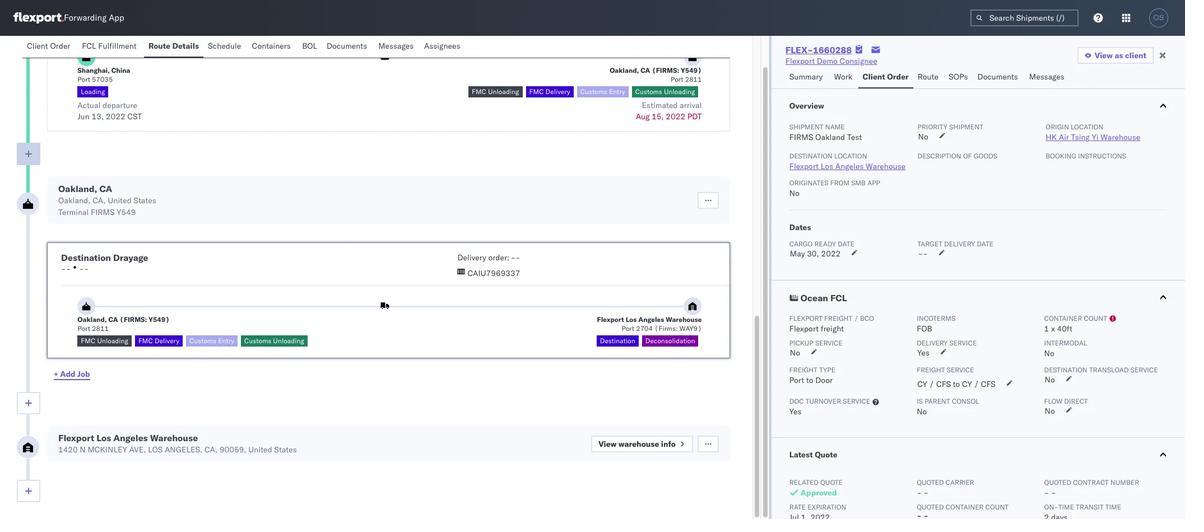 Task type: locate. For each thing, give the bounding box(es) containing it.
0 horizontal spatial messages
[[379, 41, 414, 51]]

date for --
[[978, 240, 994, 248]]

destination inside destination location flexport los angeles warehouse
[[790, 152, 833, 160]]

time left transit
[[1059, 504, 1075, 512]]

as
[[1115, 50, 1124, 61]]

view inside the view as client button
[[1095, 50, 1114, 61]]

0 vertical spatial app
[[109, 13, 124, 23]]

1 freight from the left
[[790, 366, 818, 375]]

count right the container in the bottom of the page
[[1085, 315, 1108, 323]]

yes down fob
[[918, 348, 930, 358]]

port inside flexport los angeles warehouse port 2704 (firms: way9)
[[622, 325, 635, 333]]

1 horizontal spatial messages
[[1030, 72, 1065, 82]]

no down is
[[917, 407, 928, 417]]

-- for target
[[919, 249, 928, 259]]

/ inside flexport freight / bco flexport freight
[[855, 315, 859, 323]]

40ft
[[1058, 324, 1073, 334]]

containers button
[[248, 36, 298, 58]]

cargo
[[790, 240, 813, 248]]

to down the service
[[954, 380, 961, 390]]

unloading
[[488, 87, 519, 96], [664, 87, 696, 96], [97, 337, 128, 345], [273, 337, 304, 345]]

count right container
[[986, 504, 1009, 512]]

destination down oakland
[[790, 152, 833, 160]]

route left sops
[[918, 72, 939, 82]]

(firms:
[[655, 325, 678, 333]]

1 vertical spatial documents
[[978, 72, 1019, 82]]

1 vertical spatial client order button
[[859, 67, 914, 89]]

fmc unloading
[[472, 87, 519, 96], [81, 337, 128, 345]]

0 horizontal spatial 2022
[[106, 112, 125, 122]]

bol
[[302, 41, 317, 51]]

0 horizontal spatial (firms:
[[120, 316, 147, 324]]

0 vertical spatial fcl
[[82, 41, 96, 51]]

1 horizontal spatial location
[[1071, 123, 1104, 131]]

pickup service
[[790, 339, 843, 348]]

messages button left assignees
[[374, 36, 420, 58]]

warehouse inside flexport los angeles warehouse port 2704 (firms: way9)
[[666, 316, 702, 324]]

y549
[[117, 207, 136, 218]]

view as client button
[[1078, 47, 1154, 64]]

los inside flexport los angeles warehouse port 2704 (firms: way9)
[[626, 316, 637, 324]]

location up hk air tsing yi warehouse link at the top right of the page
[[1071, 123, 1104, 131]]

united up y549
[[108, 196, 132, 206]]

0 vertical spatial angeles
[[836, 161, 864, 172]]

ca for oakland, ca (firms: y549)
[[108, 316, 118, 324]]

sops
[[949, 72, 969, 82]]

flex-1660288
[[786, 44, 853, 56]]

/ up parent
[[930, 380, 935, 390]]

2 cfs from the left
[[982, 380, 996, 390]]

caiu7969337
[[468, 269, 521, 279]]

0 vertical spatial customs unloading
[[636, 87, 696, 96]]

details
[[172, 41, 199, 51]]

warehouse inside flexport los angeles warehouse 1420 n mckinley ave, los angeles, ca, 90059, united states
[[150, 433, 198, 444]]

2 time from the left
[[1106, 504, 1122, 512]]

order left route button
[[888, 72, 909, 82]]

date right delivery
[[978, 240, 994, 248]]

freight up cy / cfs to cy / cfs
[[917, 366, 946, 375]]

aug
[[636, 112, 650, 122]]

15,
[[652, 112, 664, 122]]

messages left assignees
[[379, 41, 414, 51]]

1 vertical spatial 2811
[[92, 325, 109, 333]]

1 horizontal spatial documents button
[[974, 67, 1025, 89]]

0 horizontal spatial los
[[97, 433, 111, 444]]

destination down flexport los angeles warehouse port 2704 (firms: way9)
[[600, 337, 636, 345]]

from
[[831, 179, 850, 187]]

no down flow
[[1045, 407, 1056, 417]]

firms left y549
[[91, 207, 115, 218]]

smb
[[852, 179, 866, 187]]

0 horizontal spatial to
[[807, 376, 814, 386]]

1 vertical spatial order
[[888, 72, 909, 82]]

2022 inside shanghai, china port 57035 loading actual departure jun 13, 2022 cst
[[106, 112, 125, 122]]

1 vertical spatial ca
[[100, 183, 112, 195]]

firms down shipment
[[790, 132, 814, 142]]

quoted up on-
[[1045, 479, 1072, 487]]

57035
[[92, 75, 113, 84]]

0 horizontal spatial documents
[[327, 41, 367, 51]]

angeles up ave,
[[113, 433, 148, 444]]

freight inside freight type port to door
[[790, 366, 818, 375]]

1 vertical spatial view
[[599, 439, 617, 449]]

view left as
[[1095, 50, 1114, 61]]

0 horizontal spatial cfs
[[937, 380, 952, 390]]

destination for destination
[[600, 337, 636, 345]]

1 horizontal spatial firms
[[790, 132, 814, 142]]

ready
[[815, 240, 837, 248]]

client order button
[[22, 36, 78, 58], [859, 67, 914, 89]]

1 vertical spatial fmc unloading
[[81, 337, 128, 345]]

freight down ocean fcl
[[825, 315, 853, 323]]

cy down the service
[[963, 380, 973, 390]]

customs entry
[[581, 87, 626, 96], [190, 337, 234, 345]]

port left 2704
[[622, 325, 635, 333]]

0 vertical spatial yes
[[918, 348, 930, 358]]

0 vertical spatial client order button
[[22, 36, 78, 58]]

time right transit
[[1106, 504, 1122, 512]]

angeles inside flexport los angeles warehouse port 2704 (firms: way9)
[[639, 316, 665, 324]]

order down forwarding app link
[[50, 41, 70, 51]]

+ add job button
[[47, 363, 97, 386]]

cfs
[[937, 380, 952, 390], [982, 380, 996, 390]]

2 date from the left
[[978, 240, 994, 248]]

1 vertical spatial los
[[626, 316, 637, 324]]

to for door
[[807, 376, 814, 386]]

freight up door
[[790, 366, 818, 375]]

quoted for count
[[917, 504, 945, 512]]

flexport. image
[[13, 12, 64, 24]]

incoterms
[[917, 315, 956, 323]]

port
[[78, 75, 90, 84], [671, 75, 684, 84], [78, 325, 90, 333], [622, 325, 635, 333], [790, 376, 805, 386]]

schedule
[[208, 41, 241, 51]]

messages for top the messages button
[[379, 41, 414, 51]]

2 freight from the left
[[917, 366, 946, 375]]

service
[[947, 366, 975, 375]]

2022 inside estimated arrival aug 15, 2022 pdt
[[666, 112, 686, 122]]

0 vertical spatial messages
[[379, 41, 414, 51]]

1 horizontal spatial documents
[[978, 72, 1019, 82]]

destination drayage
[[61, 252, 148, 264]]

1 date from the left
[[838, 240, 855, 248]]

0 horizontal spatial 2811
[[92, 325, 109, 333]]

flexport los angeles warehouse 1420 n mckinley ave, los angeles, ca, 90059, united states
[[58, 433, 297, 455]]

destination down intermodal no
[[1045, 366, 1088, 375]]

1 vertical spatial ca,
[[205, 445, 218, 455]]

carrier
[[946, 479, 975, 487]]

angeles
[[836, 161, 864, 172], [639, 316, 665, 324], [113, 433, 148, 444]]

latest
[[790, 450, 813, 460]]

los inside flexport los angeles warehouse 1420 n mckinley ave, los angeles, ca, 90059, united states
[[97, 433, 111, 444]]

is parent consol no
[[917, 398, 980, 417]]

container count
[[1045, 315, 1108, 323]]

1 vertical spatial messages
[[1030, 72, 1065, 82]]

fcl right ocean
[[831, 293, 848, 304]]

1 vertical spatial messages button
[[1025, 67, 1071, 89]]

messages for rightmost the messages button
[[1030, 72, 1065, 82]]

0 vertical spatial documents button
[[322, 36, 374, 58]]

1660288
[[814, 44, 853, 56]]

documents button right bol
[[322, 36, 374, 58]]

1 time from the left
[[1059, 504, 1075, 512]]

1 vertical spatial documents button
[[974, 67, 1025, 89]]

0 horizontal spatial yes
[[790, 407, 802, 417]]

2022 right 15,
[[666, 112, 686, 122]]

ca inside the oakland, ca oakland, ca, united states terminal firms y549
[[100, 183, 112, 195]]

+
[[54, 369, 58, 379]]

1 horizontal spatial oakland, ca (firms: y549) port 2811
[[610, 66, 702, 84]]

0 vertical spatial firms
[[790, 132, 814, 142]]

2811 up "+ add job" button
[[92, 325, 109, 333]]

parent
[[925, 398, 951, 406]]

destination left drayage
[[61, 252, 111, 264]]

port down shanghai,
[[78, 75, 90, 84]]

0 vertical spatial location
[[1071, 123, 1104, 131]]

consol
[[953, 398, 980, 406]]

location for tsing
[[1071, 123, 1104, 131]]

actual
[[78, 100, 101, 110]]

0 horizontal spatial order
[[50, 41, 70, 51]]

angeles inside destination location flexport los angeles warehouse
[[836, 161, 864, 172]]

1 vertical spatial states
[[274, 445, 297, 455]]

2022
[[106, 112, 125, 122], [666, 112, 686, 122], [822, 249, 841, 259]]

destination for destination transload service
[[1045, 366, 1088, 375]]

route inside 'button'
[[149, 41, 171, 51]]

target
[[918, 240, 943, 248]]

quoted for -
[[917, 479, 945, 487]]

hk air tsing yi warehouse link
[[1046, 132, 1141, 142]]

1 vertical spatial customs unloading
[[245, 337, 304, 345]]

view left "warehouse" on the bottom right of the page
[[599, 439, 617, 449]]

1 vertical spatial united
[[249, 445, 272, 455]]

angeles up smb
[[836, 161, 864, 172]]

13,
[[92, 112, 104, 122]]

terminal
[[58, 207, 89, 218]]

documents up overview button
[[978, 72, 1019, 82]]

app up fulfillment
[[109, 13, 124, 23]]

united inside the oakland, ca oakland, ca, united states terminal firms y549
[[108, 196, 132, 206]]

client order button down 'flexport.' image
[[22, 36, 78, 58]]

flow direct
[[1045, 398, 1089, 406]]

client down consignee at top right
[[863, 72, 886, 82]]

to left door
[[807, 376, 814, 386]]

drayage
[[113, 252, 148, 264]]

/ left bco
[[855, 315, 859, 323]]

consignee
[[840, 56, 878, 66]]

client order down 'flexport.' image
[[27, 41, 70, 51]]

0 vertical spatial messages button
[[374, 36, 420, 58]]

los up 2704
[[626, 316, 637, 324]]

states inside flexport los angeles warehouse 1420 n mckinley ave, los angeles, ca, 90059, united states
[[274, 445, 297, 455]]

flexport inside destination location flexport los angeles warehouse
[[790, 161, 819, 172]]

instructions
[[1079, 152, 1127, 160]]

0 horizontal spatial messages button
[[374, 36, 420, 58]]

client order down consignee at top right
[[863, 72, 909, 82]]

los up from
[[821, 161, 834, 172]]

service right turnover
[[843, 398, 871, 406]]

1 vertical spatial route
[[918, 72, 939, 82]]

no down originates
[[790, 188, 800, 198]]

location inside destination location flexport los angeles warehouse
[[835, 152, 868, 160]]

route left details
[[149, 41, 171, 51]]

los
[[148, 445, 163, 455]]

flexport for flexport los angeles warehouse 1420 n mckinley ave, los angeles, ca, 90059, united states
[[58, 433, 94, 444]]

2811 up arrival
[[686, 75, 702, 84]]

0 horizontal spatial y549)
[[149, 316, 170, 324]]

to
[[807, 376, 814, 386], [954, 380, 961, 390]]

angeles up 2704
[[639, 316, 665, 324]]

2 cy from the left
[[963, 380, 973, 390]]

0 vertical spatial los
[[821, 161, 834, 172]]

0 vertical spatial ca,
[[93, 196, 106, 206]]

app right smb
[[868, 179, 881, 187]]

los up mckinley
[[97, 433, 111, 444]]

0 vertical spatial states
[[134, 196, 156, 206]]

quoted down quoted carrier - -
[[917, 504, 945, 512]]

0 horizontal spatial time
[[1059, 504, 1075, 512]]

0 horizontal spatial cy
[[918, 380, 928, 390]]

fmc
[[472, 87, 487, 96], [530, 87, 544, 96], [81, 337, 95, 345], [138, 337, 153, 345]]

quoted inside quoted contract number - -
[[1045, 479, 1072, 487]]

2 horizontal spatial /
[[975, 380, 980, 390]]

view
[[1095, 50, 1114, 61], [599, 439, 617, 449]]

1 vertical spatial client order
[[863, 72, 909, 82]]

port inside shanghai, china port 57035 loading actual departure jun 13, 2022 cst
[[78, 75, 90, 84]]

1 horizontal spatial ca,
[[205, 445, 218, 455]]

0 vertical spatial client order
[[27, 41, 70, 51]]

no down pickup
[[790, 348, 801, 358]]

view inside view warehouse info button
[[599, 439, 617, 449]]

location up flexport los angeles warehouse link
[[835, 152, 868, 160]]

1 vertical spatial yes
[[790, 407, 802, 417]]

delivery
[[945, 240, 976, 248]]

flexport inside flexport los angeles warehouse 1420 n mckinley ave, los angeles, ca, 90059, united states
[[58, 433, 94, 444]]

route inside button
[[918, 72, 939, 82]]

2 horizontal spatial los
[[821, 161, 834, 172]]

1 horizontal spatial app
[[868, 179, 881, 187]]

2022 down ready
[[822, 249, 841, 259]]

1 vertical spatial oakland, ca (firms: y549) port 2811
[[78, 316, 170, 333]]

count
[[1085, 315, 1108, 323], [986, 504, 1009, 512]]

estimated arrival aug 15, 2022 pdt
[[636, 100, 702, 122]]

states up y549
[[134, 196, 156, 206]]

quoted left carrier
[[917, 479, 945, 487]]

no inside the is parent consol no
[[917, 407, 928, 417]]

/ up consol
[[975, 380, 980, 390]]

flexport for flexport demo consignee
[[786, 56, 815, 66]]

fcl up shanghai,
[[82, 41, 96, 51]]

destination for destination location flexport los angeles warehouse
[[790, 152, 833, 160]]

1 horizontal spatial cfs
[[982, 380, 996, 390]]

90059,
[[220, 445, 247, 455]]

1 horizontal spatial fcl
[[831, 293, 848, 304]]

messages button up origin
[[1025, 67, 1071, 89]]

no down intermodal
[[1045, 349, 1055, 359]]

freight up 'pickup service'
[[821, 324, 845, 334]]

view warehouse info
[[599, 439, 676, 449]]

flexport inside flexport los angeles warehouse port 2704 (firms: way9)
[[597, 316, 624, 324]]

fcl fulfillment button
[[78, 36, 144, 58]]

(firms:
[[652, 66, 680, 75], [120, 316, 147, 324]]

no down priority
[[919, 132, 929, 142]]

hk
[[1046, 132, 1058, 142]]

1 vertical spatial (firms:
[[120, 316, 147, 324]]

time
[[1059, 504, 1075, 512], [1106, 504, 1122, 512]]

app
[[109, 13, 124, 23], [868, 179, 881, 187]]

service right transload
[[1131, 366, 1159, 375]]

os button
[[1147, 5, 1172, 31]]

description of goods
[[918, 152, 998, 160]]

1 horizontal spatial united
[[249, 445, 272, 455]]

yes down 'doc' at bottom
[[790, 407, 802, 417]]

firms inside shipment name firms oakland test
[[790, 132, 814, 142]]

goods
[[974, 152, 998, 160]]

angeles inside flexport los angeles warehouse 1420 n mckinley ave, los angeles, ca, 90059, united states
[[113, 433, 148, 444]]

0 vertical spatial entry
[[609, 87, 626, 96]]

is
[[917, 398, 924, 406]]

0 horizontal spatial united
[[108, 196, 132, 206]]

delivery service
[[917, 339, 977, 348]]

united right 90059,
[[249, 445, 272, 455]]

angeles,
[[165, 445, 203, 455]]

ca for oakland, ca
[[100, 183, 112, 195]]

--
[[919, 249, 928, 259], [61, 264, 71, 274], [79, 264, 89, 274]]

quoted for number
[[1045, 479, 1072, 487]]

order
[[50, 41, 70, 51], [888, 72, 909, 82]]

client down 'flexport.' image
[[27, 41, 48, 51]]

0 horizontal spatial view
[[599, 439, 617, 449]]

0 horizontal spatial freight
[[790, 366, 818, 375]]

transit
[[1077, 504, 1104, 512]]

doc
[[790, 398, 804, 406]]

flexport los angeles warehouse link
[[790, 161, 906, 172]]

to inside freight type port to door
[[807, 376, 814, 386]]

1420
[[58, 445, 78, 455]]

0 vertical spatial fmc unloading
[[472, 87, 519, 96]]

route for route details
[[149, 41, 171, 51]]

1 vertical spatial app
[[868, 179, 881, 187]]

1 vertical spatial customs entry
[[190, 337, 234, 345]]

0 horizontal spatial date
[[838, 240, 855, 248]]

client order button down consignee at top right
[[859, 67, 914, 89]]

states right 90059,
[[274, 445, 297, 455]]

1 horizontal spatial route
[[918, 72, 939, 82]]

0 vertical spatial route
[[149, 41, 171, 51]]

messages up origin
[[1030, 72, 1065, 82]]

location inside origin location hk air tsing yi warehouse
[[1071, 123, 1104, 131]]

0 horizontal spatial ca,
[[93, 196, 106, 206]]

intermodal
[[1045, 339, 1088, 348]]

documents button up overview button
[[974, 67, 1025, 89]]

states inside the oakland, ca oakland, ca, united states terminal firms y549
[[134, 196, 156, 206]]

0 horizontal spatial customs entry
[[190, 337, 234, 345]]

port up 'doc' at bottom
[[790, 376, 805, 386]]

oakland,
[[610, 66, 639, 75], [58, 183, 97, 195], [58, 196, 91, 206], [78, 316, 107, 324]]

origin
[[1046, 123, 1070, 131]]

cy up is
[[918, 380, 928, 390]]

quoted inside quoted carrier - -
[[917, 479, 945, 487]]

0 horizontal spatial route
[[149, 41, 171, 51]]

1 horizontal spatial cy
[[963, 380, 973, 390]]

1 horizontal spatial client order button
[[859, 67, 914, 89]]

origin location hk air tsing yi warehouse
[[1046, 123, 1141, 142]]

2022 down departure
[[106, 112, 125, 122]]

1 horizontal spatial 2811
[[686, 75, 702, 84]]

no
[[919, 132, 929, 142], [790, 188, 800, 198], [790, 348, 801, 358], [1045, 349, 1055, 359], [1045, 375, 1056, 385], [1045, 407, 1056, 417], [917, 407, 928, 417]]

entry
[[609, 87, 626, 96], [218, 337, 234, 345]]

quoted contract number - -
[[1045, 479, 1140, 498]]

y549)
[[681, 66, 702, 75], [149, 316, 170, 324]]

warehouse
[[1101, 132, 1141, 142], [866, 161, 906, 172], [666, 316, 702, 324], [150, 433, 198, 444]]

0 vertical spatial fmc delivery
[[530, 87, 571, 96]]

flexport for flexport freight / bco flexport freight
[[790, 315, 823, 323]]

summary button
[[785, 67, 830, 89]]

documents right "bol" button
[[327, 41, 367, 51]]

1 horizontal spatial view
[[1095, 50, 1114, 61]]

date right ready
[[838, 240, 855, 248]]

0 horizontal spatial firms
[[91, 207, 115, 218]]



Task type: describe. For each thing, give the bounding box(es) containing it.
shanghai,
[[78, 66, 110, 75]]

Search Shipments (/) text field
[[971, 10, 1079, 26]]

1 cfs from the left
[[937, 380, 952, 390]]

firms inside the oakland, ca oakland, ca, united states terminal firms y549
[[91, 207, 115, 218]]

0 horizontal spatial fmc delivery
[[138, 337, 179, 345]]

quote
[[821, 479, 843, 487]]

dates
[[790, 223, 812, 233]]

1 horizontal spatial --
[[79, 264, 89, 274]]

name
[[826, 123, 845, 131]]

warehouse inside destination location flexport los angeles warehouse
[[866, 161, 906, 172]]

-- for destination
[[61, 264, 71, 274]]

mckinley
[[88, 445, 127, 455]]

way9)
[[680, 325, 702, 333]]

route details
[[149, 41, 199, 51]]

1 horizontal spatial entry
[[609, 87, 626, 96]]

estimated
[[642, 100, 678, 110]]

summary
[[790, 72, 823, 82]]

bco
[[861, 315, 875, 323]]

flexport demo consignee link
[[786, 56, 878, 67]]

related quote
[[790, 479, 843, 487]]

0 vertical spatial 2811
[[686, 75, 702, 84]]

1 horizontal spatial /
[[930, 380, 935, 390]]

work button
[[830, 67, 859, 89]]

incoterms fob
[[917, 315, 956, 334]]

flexport for flexport los angeles warehouse port 2704 (firms: way9)
[[597, 316, 624, 324]]

assignees button
[[420, 36, 467, 58]]

30,
[[807, 249, 820, 259]]

service up the service
[[950, 339, 977, 348]]

0 vertical spatial order
[[50, 41, 70, 51]]

sops button
[[945, 67, 974, 89]]

on-time transit time
[[1045, 504, 1122, 512]]

warehouse
[[619, 439, 660, 449]]

+ add job
[[54, 369, 90, 379]]

1 horizontal spatial y549)
[[681, 66, 702, 75]]

arrival
[[680, 100, 702, 110]]

1 vertical spatial y549)
[[149, 316, 170, 324]]

1 vertical spatial count
[[986, 504, 1009, 512]]

no up flow
[[1045, 375, 1056, 385]]

0 vertical spatial (firms:
[[652, 66, 680, 75]]

order:
[[489, 253, 510, 263]]

view for view warehouse info
[[599, 439, 617, 449]]

schedule button
[[204, 36, 248, 58]]

2 horizontal spatial 2022
[[822, 249, 841, 259]]

container
[[1045, 315, 1083, 323]]

test
[[848, 132, 863, 142]]

port up arrival
[[671, 75, 684, 84]]

booking
[[1046, 152, 1077, 160]]

no inside originates from smb app no
[[790, 188, 800, 198]]

destination location flexport los angeles warehouse
[[790, 152, 906, 172]]

0 vertical spatial client
[[27, 41, 48, 51]]

1 vertical spatial fcl
[[831, 293, 848, 304]]

originates
[[790, 179, 829, 187]]

priority shipment
[[918, 123, 984, 131]]

add
[[60, 369, 75, 379]]

shipment
[[950, 123, 984, 131]]

warehouse inside origin location hk air tsing yi warehouse
[[1101, 132, 1141, 142]]

yi
[[1093, 132, 1099, 142]]

direct
[[1065, 398, 1089, 406]]

los for flexport los angeles warehouse 1420 n mckinley ave, los angeles, ca, 90059, united states
[[97, 433, 111, 444]]

loading
[[81, 87, 105, 96]]

0 vertical spatial ca
[[641, 66, 651, 75]]

forwarding
[[64, 13, 107, 23]]

flex-1660288 link
[[786, 44, 853, 56]]

0 horizontal spatial client order
[[27, 41, 70, 51]]

x
[[1052, 324, 1056, 334]]

view for view as client
[[1095, 50, 1114, 61]]

destination for destination drayage
[[61, 252, 111, 264]]

shipment
[[790, 123, 824, 131]]

0 horizontal spatial client order button
[[22, 36, 78, 58]]

target delivery date
[[918, 240, 994, 248]]

1 horizontal spatial customs entry
[[581, 87, 626, 96]]

may
[[790, 249, 805, 259]]

ca, inside flexport los angeles warehouse 1420 n mckinley ave, los angeles, ca, 90059, united states
[[205, 445, 218, 455]]

transload
[[1090, 366, 1130, 375]]

pdt
[[688, 112, 702, 122]]

may 30, 2022
[[790, 249, 841, 259]]

overview
[[790, 101, 825, 111]]

route details button
[[144, 36, 204, 58]]

description
[[918, 152, 962, 160]]

0 vertical spatial documents
[[327, 41, 367, 51]]

1 x 40ft
[[1045, 324, 1073, 334]]

forwarding app
[[64, 13, 124, 23]]

flow
[[1045, 398, 1063, 406]]

freight for freight type port to door
[[790, 366, 818, 375]]

deconsolidation
[[646, 337, 696, 345]]

intermodal no
[[1045, 339, 1088, 359]]

route button
[[914, 67, 945, 89]]

0 vertical spatial oakland, ca (firms: y549) port 2811
[[610, 66, 702, 84]]

1 horizontal spatial client order
[[863, 72, 909, 82]]

route for route
[[918, 72, 939, 82]]

angeles for flexport los angeles warehouse 1420 n mckinley ave, los angeles, ca, 90059, united states
[[113, 433, 148, 444]]

latest quote
[[790, 450, 838, 460]]

freight service
[[917, 366, 975, 375]]

no inside intermodal no
[[1045, 349, 1055, 359]]

1 cy from the left
[[918, 380, 928, 390]]

1 horizontal spatial customs unloading
[[636, 87, 696, 96]]

n
[[80, 445, 86, 455]]

of
[[964, 152, 973, 160]]

info
[[661, 439, 676, 449]]

port up job
[[78, 325, 90, 333]]

service down flexport freight / bco flexport freight
[[816, 339, 843, 348]]

flexport freight / bco flexport freight
[[790, 315, 875, 334]]

angeles for flexport los angeles warehouse port 2704 (firms: way9)
[[639, 316, 665, 324]]

contract
[[1074, 479, 1109, 487]]

bol button
[[298, 36, 322, 58]]

freight for freight service
[[917, 366, 946, 375]]

1 vertical spatial freight
[[821, 324, 845, 334]]

1 vertical spatial client
[[863, 72, 886, 82]]

2704
[[636, 325, 653, 333]]

0 horizontal spatial app
[[109, 13, 124, 23]]

date for may 30, 2022
[[838, 240, 855, 248]]

port inside freight type port to door
[[790, 376, 805, 386]]

0 horizontal spatial documents button
[[322, 36, 374, 58]]

location for angeles
[[835, 152, 868, 160]]

pickup
[[790, 339, 814, 348]]

0 horizontal spatial customs unloading
[[245, 337, 304, 345]]

0 vertical spatial count
[[1085, 315, 1108, 323]]

0 vertical spatial freight
[[825, 315, 853, 323]]

approved
[[801, 488, 837, 498]]

ocean fcl button
[[772, 281, 1186, 315]]

related
[[790, 479, 819, 487]]

united inside flexport los angeles warehouse 1420 n mckinley ave, los angeles, ca, 90059, united states
[[249, 445, 272, 455]]

os
[[1154, 13, 1165, 22]]

freight type port to door
[[790, 366, 836, 386]]

los inside destination location flexport los angeles warehouse
[[821, 161, 834, 172]]

fob
[[917, 324, 933, 334]]

destination transload service
[[1045, 366, 1159, 375]]

1 horizontal spatial messages button
[[1025, 67, 1071, 89]]

view warehouse info button
[[592, 436, 693, 453]]

app inside originates from smb app no
[[868, 179, 881, 187]]

0 horizontal spatial oakland, ca (firms: y549) port 2811
[[78, 316, 170, 333]]

containers
[[252, 41, 291, 51]]

los for flexport los angeles warehouse port 2704 (firms: way9)
[[626, 316, 637, 324]]

0 horizontal spatial entry
[[218, 337, 234, 345]]

ca, inside the oakland, ca oakland, ca, united states terminal firms y549
[[93, 196, 106, 206]]

work
[[835, 72, 853, 82]]

quote
[[815, 450, 838, 460]]

air
[[1060, 132, 1070, 142]]

shipment name firms oakland test
[[790, 123, 863, 142]]

type
[[820, 366, 836, 375]]

to for cy
[[954, 380, 961, 390]]

flexport los angeles warehouse port 2704 (firms: way9)
[[597, 316, 702, 333]]

booking instructions
[[1046, 152, 1127, 160]]

demo
[[817, 56, 838, 66]]



Task type: vqa. For each thing, say whether or not it's contained in the screenshot.
759 at risk in the top of the page
no



